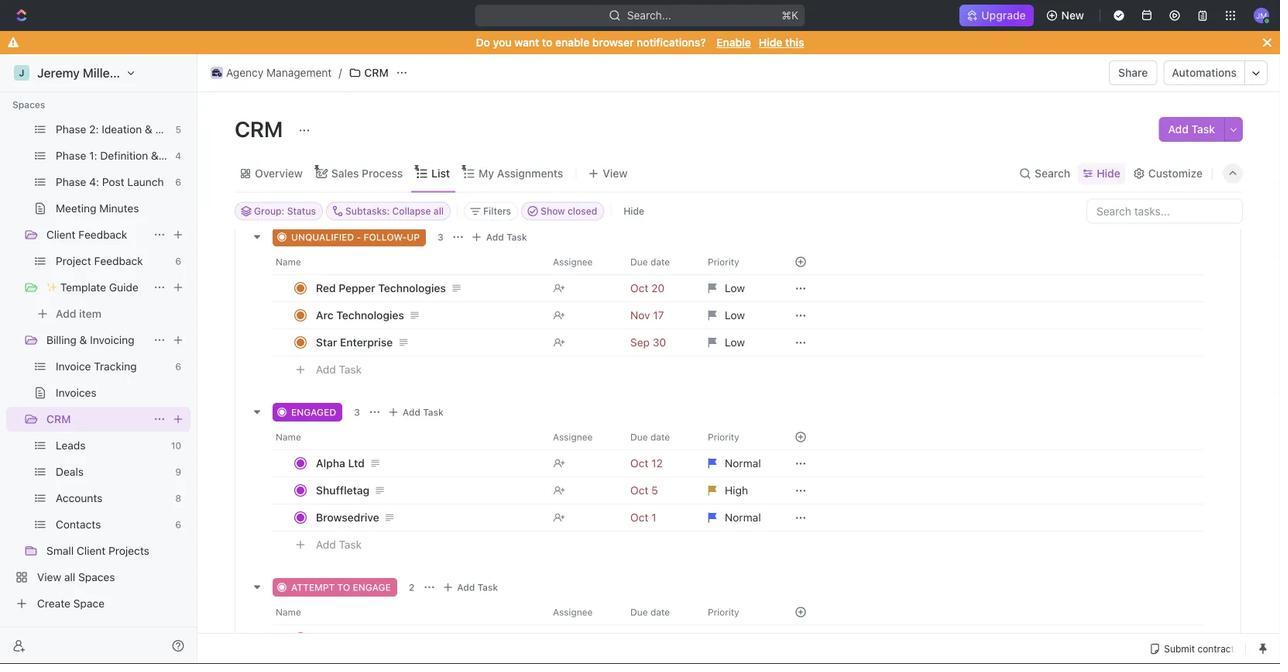 Task type: describe. For each thing, give the bounding box(es) containing it.
phase 1: definition & onboarding link
[[56, 143, 220, 168]]

meeting
[[56, 202, 96, 215]]

2 high from the top
[[725, 632, 749, 644]]

1:
[[89, 149, 97, 162]]

red
[[316, 281, 336, 294]]

you
[[493, 36, 512, 49]]

engage
[[353, 582, 391, 592]]

sidebar navigation
[[0, 0, 220, 664]]

production
[[155, 123, 210, 136]]

process
[[362, 167, 403, 180]]

shuffletag
[[316, 484, 370, 496]]

star enterprise link
[[312, 331, 541, 353]]

phase for phase 4: post launch
[[56, 176, 86, 188]]

3 name button from the top
[[273, 599, 544, 624]]

8
[[175, 493, 181, 504]]

customize button
[[1129, 163, 1208, 184]]

arc
[[316, 308, 334, 321]]

my assignments link
[[476, 163, 564, 184]]

priority for low
[[708, 256, 740, 267]]

new button
[[1040, 3, 1094, 28]]

hide inside button
[[624, 206, 645, 217]]

automations button
[[1165, 61, 1245, 84]]

invoices
[[56, 386, 97, 399]]

view all spaces link
[[6, 565, 188, 590]]

this
[[786, 36, 805, 49]]

1 high button from the top
[[699, 476, 776, 504]]

minutes
[[99, 202, 139, 215]]

invoice tracking
[[56, 360, 137, 373]]

4:
[[89, 176, 99, 188]]

hide inside dropdown button
[[1097, 167, 1121, 180]]

ltd
[[348, 456, 365, 469]]

agency management link
[[207, 64, 336, 82]]

due date for low
[[631, 256, 670, 267]]

client feedback
[[46, 228, 127, 241]]

red pepper technologies
[[316, 281, 446, 294]]

1 vertical spatial to
[[337, 582, 350, 592]]

unqualified - follow-up
[[291, 231, 420, 242]]

normal button for browsedrive
[[699, 503, 776, 531]]

name for red pepper technologies
[[276, 256, 301, 267]]

create space link
[[6, 591, 188, 616]]

red pepper technologies link
[[312, 277, 541, 299]]

add task up alpha ltd link
[[403, 406, 444, 417]]

definition
[[100, 149, 148, 162]]

billing & invoicing
[[46, 334, 134, 346]]

low button for red pepper technologies
[[699, 274, 776, 302]]

10
[[171, 440, 181, 451]]

due date button for normal
[[621, 424, 699, 449]]

add task down filters
[[486, 231, 527, 242]]

6 for phase 4: post launch
[[175, 177, 181, 188]]

feedback for project feedback
[[94, 255, 143, 267]]

hide button
[[618, 202, 651, 220]]

2:
[[89, 123, 99, 136]]

meeting minutes
[[56, 202, 139, 215]]

view for view
[[603, 167, 628, 180]]

filters button
[[464, 202, 518, 220]]

do
[[476, 36, 490, 49]]

unqualified
[[291, 231, 354, 242]]

1 horizontal spatial crm
[[235, 116, 288, 141]]

small client projects
[[46, 544, 149, 557]]

date for low
[[651, 256, 670, 267]]

contacts
[[56, 518, 101, 531]]

small
[[46, 544, 74, 557]]

add task down the star
[[316, 363, 362, 376]]

phase 2: ideation & production link
[[56, 117, 210, 142]]

6 for invoice tracking
[[175, 361, 181, 372]]

2 vertical spatial &
[[80, 334, 87, 346]]

share button
[[1110, 60, 1158, 85]]

star enterprise
[[316, 336, 393, 348]]

jm button
[[1250, 3, 1275, 28]]

normal for alpha ltd
[[725, 456, 761, 469]]

low button for star enterprise
[[699, 328, 776, 356]]

overview link
[[252, 163, 303, 184]]

tracking
[[94, 360, 137, 373]]

browsedrive link
[[312, 506, 541, 528]]

add task button down filters
[[468, 227, 534, 246]]

-
[[357, 231, 361, 242]]

template
[[60, 281, 106, 294]]

jeremy miller's workspace
[[37, 65, 192, 80]]

search...
[[628, 9, 672, 22]]

automations
[[1173, 66, 1237, 79]]

add task button right 2
[[439, 578, 505, 596]]

assignee button for low
[[544, 249, 621, 274]]

accounts link
[[56, 486, 169, 511]]

engaged
[[291, 406, 336, 417]]

& for ideation
[[145, 123, 152, 136]]

jm
[[1257, 11, 1268, 20]]

ideation
[[102, 123, 142, 136]]

priority button for normal
[[699, 424, 776, 449]]

attempt to engage
[[291, 582, 391, 592]]

onboarding
[[162, 149, 220, 162]]

add inside add item "button"
[[56, 307, 76, 320]]

agency management
[[226, 66, 332, 79]]

invoice tracking link
[[56, 354, 169, 379]]

contacts link
[[56, 512, 169, 537]]

⌘k
[[782, 9, 799, 22]]

add down the star
[[316, 363, 336, 376]]

normal for browsedrive
[[725, 511, 761, 523]]

subtasks: collapse all
[[346, 206, 444, 217]]

project feedback link
[[56, 249, 169, 274]]

notifications?
[[637, 36, 706, 49]]

group:
[[254, 206, 285, 217]]

date for normal
[[651, 431, 670, 442]]

2
[[409, 582, 415, 592]]

item
[[79, 307, 102, 320]]

phase for phase 2: ideation & production
[[56, 123, 86, 136]]

0 vertical spatial to
[[542, 36, 553, 49]]

star
[[316, 336, 337, 348]]

small client projects link
[[46, 539, 188, 563]]

3 due date button from the top
[[621, 599, 699, 624]]

view for view all spaces
[[37, 571, 61, 583]]

add up alpha ltd link
[[403, 406, 421, 417]]

enable
[[717, 36, 751, 49]]

share
[[1119, 66, 1149, 79]]

add right 2
[[457, 582, 475, 592]]

attempt
[[291, 582, 335, 592]]

add task up the customize
[[1169, 123, 1216, 136]]

create
[[37, 597, 70, 610]]

3 assignee button from the top
[[544, 599, 621, 624]]

3 for alpha ltd
[[354, 406, 360, 417]]

management
[[267, 66, 332, 79]]

leads link
[[56, 433, 165, 458]]

add task right 2
[[457, 582, 498, 592]]

low for red pepper technologies
[[725, 281, 745, 294]]

name for alpha ltd
[[276, 431, 301, 442]]

add task button up the customize
[[1160, 117, 1225, 142]]

3 assignee from the top
[[553, 606, 593, 617]]

6 for project feedback
[[175, 256, 181, 267]]

add down browsedrive
[[316, 538, 336, 551]]

alpha ltd link
[[312, 452, 541, 474]]

crm inside sidebar navigation
[[46, 413, 71, 425]]

browsedrive
[[316, 511, 379, 523]]

new
[[1062, 9, 1085, 22]]

show
[[541, 206, 565, 217]]

show closed button
[[522, 202, 605, 220]]

assignee for normal
[[553, 431, 593, 442]]

4
[[175, 150, 181, 161]]

due date button for low
[[621, 249, 699, 274]]



Task type: vqa. For each thing, say whether or not it's contained in the screenshot.
3
yes



Task type: locate. For each thing, give the bounding box(es) containing it.
closed
[[568, 206, 598, 217]]

3 right up
[[438, 231, 444, 242]]

2 due from the top
[[631, 431, 648, 442]]

view inside sidebar navigation
[[37, 571, 61, 583]]

1 vertical spatial due date
[[631, 431, 670, 442]]

1 vertical spatial name button
[[273, 424, 544, 449]]

0 vertical spatial assignee button
[[544, 249, 621, 274]]

leads
[[56, 439, 86, 452]]

name button up alpha ltd link
[[273, 424, 544, 449]]

group: status
[[254, 206, 316, 217]]

0 horizontal spatial 3
[[354, 406, 360, 417]]

enterprise
[[340, 336, 393, 348]]

task up the customize
[[1192, 123, 1216, 136]]

✨ template guide link
[[46, 275, 147, 300]]

priority
[[708, 256, 740, 267], [708, 431, 740, 442], [708, 606, 740, 617]]

1 priority from the top
[[708, 256, 740, 267]]

crm link up leads link
[[46, 407, 147, 432]]

date
[[651, 256, 670, 267], [651, 431, 670, 442], [651, 606, 670, 617]]

name button for pepper
[[273, 249, 544, 274]]

view all spaces
[[37, 571, 115, 583]]

3 priority from the top
[[708, 606, 740, 617]]

hide right search
[[1097, 167, 1121, 180]]

3 for red pepper technologies
[[438, 231, 444, 242]]

1 vertical spatial priority
[[708, 431, 740, 442]]

name button
[[273, 249, 544, 274], [273, 424, 544, 449], [273, 599, 544, 624]]

meeting minutes link
[[56, 196, 188, 221]]

task down browsedrive
[[339, 538, 362, 551]]

0 vertical spatial priority button
[[699, 249, 776, 274]]

all
[[434, 206, 444, 217], [64, 571, 75, 583]]

1 horizontal spatial hide
[[759, 36, 783, 49]]

2 low from the top
[[725, 308, 745, 321]]

follow-
[[364, 231, 407, 242]]

3 name from the top
[[276, 606, 301, 617]]

add task down browsedrive
[[316, 538, 362, 551]]

tree containing phase 2: ideation & production
[[6, 0, 220, 616]]

accounts
[[56, 492, 103, 504]]

0 vertical spatial &
[[145, 123, 152, 136]]

2 assignee button from the top
[[544, 424, 621, 449]]

0 vertical spatial due date button
[[621, 249, 699, 274]]

miller's
[[83, 65, 125, 80]]

1 vertical spatial assignee
[[553, 431, 593, 442]]

1 vertical spatial crm link
[[46, 407, 147, 432]]

2 vertical spatial priority
[[708, 606, 740, 617]]

1 vertical spatial technologies
[[337, 308, 404, 321]]

feedback up project feedback
[[78, 228, 127, 241]]

2 priority from the top
[[708, 431, 740, 442]]

feedback
[[78, 228, 127, 241], [94, 255, 143, 267]]

1 high from the top
[[725, 484, 749, 496]]

0 vertical spatial name
[[276, 256, 301, 267]]

0 horizontal spatial view
[[37, 571, 61, 583]]

add item
[[56, 307, 102, 320]]

all up create space
[[64, 571, 75, 583]]

1 vertical spatial hide
[[1097, 167, 1121, 180]]

view button
[[583, 163, 633, 184]]

1 vertical spatial client
[[77, 544, 106, 557]]

phase for phase 1: definition & onboarding
[[56, 149, 86, 162]]

view up create
[[37, 571, 61, 583]]

tree
[[6, 0, 220, 616]]

to
[[542, 36, 553, 49], [337, 582, 350, 592]]

add task button up alpha ltd link
[[384, 403, 450, 421]]

0 horizontal spatial crm
[[46, 413, 71, 425]]

2 due date button from the top
[[621, 424, 699, 449]]

high
[[725, 484, 749, 496], [725, 632, 749, 644]]

low
[[725, 281, 745, 294], [725, 308, 745, 321], [725, 336, 745, 348]]

2 vertical spatial date
[[651, 606, 670, 617]]

add
[[1169, 123, 1189, 136], [486, 231, 504, 242], [56, 307, 76, 320], [316, 363, 336, 376], [403, 406, 421, 417], [316, 538, 336, 551], [457, 582, 475, 592]]

sales
[[332, 167, 359, 180]]

filters
[[484, 206, 511, 217]]

6 right project feedback link
[[175, 256, 181, 267]]

project
[[56, 255, 91, 267]]

3 priority button from the top
[[699, 599, 776, 624]]

1 priority button from the top
[[699, 249, 776, 274]]

0 vertical spatial crm
[[364, 66, 389, 79]]

0 horizontal spatial spaces
[[12, 99, 45, 110]]

9
[[175, 466, 181, 477]]

0 horizontal spatial client
[[46, 228, 75, 241]]

do you want to enable browser notifications? enable hide this
[[476, 36, 805, 49]]

2 vertical spatial due date button
[[621, 599, 699, 624]]

1 vertical spatial spaces
[[78, 571, 115, 583]]

launch
[[127, 176, 164, 188]]

6 down 4
[[175, 177, 181, 188]]

technologies up enterprise
[[337, 308, 404, 321]]

1 due date from the top
[[631, 256, 670, 267]]

1 due from the top
[[631, 256, 648, 267]]

3 due date from the top
[[631, 606, 670, 617]]

1 vertical spatial due date button
[[621, 424, 699, 449]]

phase left 4:
[[56, 176, 86, 188]]

1 assignee from the top
[[553, 256, 593, 267]]

assignee button for normal
[[544, 424, 621, 449]]

status
[[287, 206, 316, 217]]

& left 4
[[151, 149, 159, 162]]

1 horizontal spatial all
[[434, 206, 444, 217]]

1 vertical spatial crm
[[235, 116, 288, 141]]

space
[[73, 597, 105, 610]]

6 for contacts
[[175, 519, 181, 530]]

shuffletag link
[[312, 479, 541, 501]]

2 date from the top
[[651, 431, 670, 442]]

due for normal
[[631, 431, 648, 442]]

3 due from the top
[[631, 606, 648, 617]]

0 vertical spatial 3
[[438, 231, 444, 242]]

1 date from the top
[[651, 256, 670, 267]]

overview
[[255, 167, 303, 180]]

low for star enterprise
[[725, 336, 745, 348]]

1 name button from the top
[[273, 249, 544, 274]]

invoices link
[[56, 380, 188, 405]]

search
[[1035, 167, 1071, 180]]

0 horizontal spatial all
[[64, 571, 75, 583]]

spaces down small client projects
[[78, 571, 115, 583]]

3 low from the top
[[725, 336, 745, 348]]

2 name from the top
[[276, 431, 301, 442]]

6 down 8
[[175, 519, 181, 530]]

0 vertical spatial hide
[[759, 36, 783, 49]]

list
[[432, 167, 450, 180]]

arc technologies link
[[312, 304, 541, 326]]

hide down view button
[[624, 206, 645, 217]]

0 vertical spatial feedback
[[78, 228, 127, 241]]

1 vertical spatial phase
[[56, 149, 86, 162]]

0 vertical spatial all
[[434, 206, 444, 217]]

j
[[19, 67, 24, 78]]

0 vertical spatial phase
[[56, 123, 86, 136]]

client inside small client projects link
[[77, 544, 106, 557]]

feedback for client feedback
[[78, 228, 127, 241]]

client inside client feedback link
[[46, 228, 75, 241]]

priority for normal
[[708, 431, 740, 442]]

1 vertical spatial all
[[64, 571, 75, 583]]

2 horizontal spatial hide
[[1097, 167, 1121, 180]]

assignee for low
[[553, 256, 593, 267]]

billing & invoicing link
[[46, 328, 147, 353]]

subtasks:
[[346, 206, 390, 217]]

1 vertical spatial feedback
[[94, 255, 143, 267]]

view inside button
[[603, 167, 628, 180]]

0 vertical spatial high
[[725, 484, 749, 496]]

post
[[102, 176, 124, 188]]

2 vertical spatial assignee
[[553, 606, 593, 617]]

crm up leads at bottom
[[46, 413, 71, 425]]

0 horizontal spatial to
[[337, 582, 350, 592]]

0 vertical spatial spaces
[[12, 99, 45, 110]]

phase left 2:
[[56, 123, 86, 136]]

business time image
[[212, 69, 222, 77]]

to left engage
[[337, 582, 350, 592]]

2 low button from the top
[[699, 301, 776, 329]]

priority button for low
[[699, 249, 776, 274]]

upgrade
[[982, 9, 1026, 22]]

feedback up guide
[[94, 255, 143, 267]]

0 vertical spatial technologies
[[378, 281, 446, 294]]

1 vertical spatial view
[[37, 571, 61, 583]]

1 horizontal spatial crm link
[[345, 64, 393, 82]]

0 vertical spatial assignee
[[553, 256, 593, 267]]

due
[[631, 256, 648, 267], [631, 431, 648, 442], [631, 606, 648, 617]]

0 horizontal spatial crm link
[[46, 407, 147, 432]]

1 vertical spatial high button
[[699, 624, 776, 652]]

3 date from the top
[[651, 606, 670, 617]]

due date for normal
[[631, 431, 670, 442]]

3 6 from the top
[[175, 361, 181, 372]]

3 phase from the top
[[56, 176, 86, 188]]

2 vertical spatial phase
[[56, 176, 86, 188]]

crm right /
[[364, 66, 389, 79]]

0 vertical spatial date
[[651, 256, 670, 267]]

2 vertical spatial priority button
[[699, 599, 776, 624]]

0 vertical spatial crm link
[[345, 64, 393, 82]]

2 vertical spatial due
[[631, 606, 648, 617]]

1 horizontal spatial spaces
[[78, 571, 115, 583]]

✨
[[46, 281, 57, 294]]

1 horizontal spatial 3
[[438, 231, 444, 242]]

2 horizontal spatial crm
[[364, 66, 389, 79]]

all right collapse
[[434, 206, 444, 217]]

to right want
[[542, 36, 553, 49]]

2 vertical spatial name
[[276, 606, 301, 617]]

2 vertical spatial name button
[[273, 599, 544, 624]]

customize
[[1149, 167, 1203, 180]]

enable
[[556, 36, 590, 49]]

add task button down the star
[[309, 360, 368, 379]]

1 vertical spatial due
[[631, 431, 648, 442]]

& right billing
[[80, 334, 87, 346]]

0 vertical spatial name button
[[273, 249, 544, 274]]

task down star enterprise
[[339, 363, 362, 376]]

name button down up
[[273, 249, 544, 274]]

task
[[1192, 123, 1216, 136], [507, 231, 527, 242], [339, 363, 362, 376], [423, 406, 444, 417], [339, 538, 362, 551], [478, 582, 498, 592]]

0 vertical spatial low
[[725, 281, 745, 294]]

add up the customize
[[1169, 123, 1189, 136]]

task down filters
[[507, 231, 527, 242]]

invoice
[[56, 360, 91, 373]]

add item button
[[6, 301, 191, 326]]

view up hide button
[[603, 167, 628, 180]]

browser
[[593, 36, 634, 49]]

2 priority button from the top
[[699, 424, 776, 449]]

technologies up arc technologies link
[[378, 281, 446, 294]]

low button
[[699, 274, 776, 302], [699, 301, 776, 329], [699, 328, 776, 356]]

2 vertical spatial due date
[[631, 606, 670, 617]]

normal button for alpha ltd
[[699, 449, 776, 477]]

0 vertical spatial priority
[[708, 256, 740, 267]]

name down the unqualified on the top left of the page
[[276, 256, 301, 267]]

1 vertical spatial low
[[725, 308, 745, 321]]

tara shultz's workspace, , element
[[14, 65, 29, 81]]

2 normal button from the top
[[699, 503, 776, 531]]

client up project
[[46, 228, 75, 241]]

due for low
[[631, 256, 648, 267]]

1 due date button from the top
[[621, 249, 699, 274]]

1 horizontal spatial to
[[542, 36, 553, 49]]

tree inside sidebar navigation
[[6, 0, 220, 616]]

add task button down browsedrive
[[309, 535, 368, 554]]

0 vertical spatial due
[[631, 256, 648, 267]]

due date
[[631, 256, 670, 267], [631, 431, 670, 442], [631, 606, 670, 617]]

0 vertical spatial normal
[[725, 456, 761, 469]]

1 vertical spatial assignee button
[[544, 424, 621, 449]]

0 vertical spatial client
[[46, 228, 75, 241]]

2 vertical spatial crm
[[46, 413, 71, 425]]

hide left this
[[759, 36, 783, 49]]

2 name button from the top
[[273, 424, 544, 449]]

show closed
[[541, 206, 598, 217]]

6
[[175, 177, 181, 188], [175, 256, 181, 267], [175, 361, 181, 372], [175, 519, 181, 530]]

alpha
[[316, 456, 345, 469]]

name down attempt
[[276, 606, 301, 617]]

1 vertical spatial high
[[725, 632, 749, 644]]

2 due date from the top
[[631, 431, 670, 442]]

agency
[[226, 66, 264, 79]]

add down filters
[[486, 231, 504, 242]]

1 vertical spatial 3
[[354, 406, 360, 417]]

2 vertical spatial low
[[725, 336, 745, 348]]

2 phase from the top
[[56, 149, 86, 162]]

1 low button from the top
[[699, 274, 776, 302]]

6 up invoices link
[[175, 361, 181, 372]]

phase 1: definition & onboarding
[[56, 149, 220, 162]]

assignee
[[553, 256, 593, 267], [553, 431, 593, 442], [553, 606, 593, 617]]

1 assignee button from the top
[[544, 249, 621, 274]]

1 6 from the top
[[175, 177, 181, 188]]

crm link right /
[[345, 64, 393, 82]]

all inside sidebar navigation
[[64, 571, 75, 583]]

1 normal button from the top
[[699, 449, 776, 477]]

1 normal from the top
[[725, 456, 761, 469]]

sales process
[[332, 167, 403, 180]]

2 high button from the top
[[699, 624, 776, 652]]

1 vertical spatial normal
[[725, 511, 761, 523]]

guide
[[109, 281, 139, 294]]

2 assignee from the top
[[553, 431, 593, 442]]

phase 4: post launch
[[56, 176, 164, 188]]

1 horizontal spatial view
[[603, 167, 628, 180]]

1 vertical spatial priority button
[[699, 424, 776, 449]]

1 horizontal spatial client
[[77, 544, 106, 557]]

1 phase from the top
[[56, 123, 86, 136]]

2 vertical spatial assignee button
[[544, 599, 621, 624]]

jeremy
[[37, 65, 80, 80]]

spaces down j
[[12, 99, 45, 110]]

name button for ltd
[[273, 424, 544, 449]]

0 vertical spatial high button
[[699, 476, 776, 504]]

add left 'item'
[[56, 307, 76, 320]]

0 vertical spatial view
[[603, 167, 628, 180]]

& right ideation
[[145, 123, 152, 136]]

up
[[407, 231, 420, 242]]

crm
[[364, 66, 389, 79], [235, 116, 288, 141], [46, 413, 71, 425]]

1 name from the top
[[276, 256, 301, 267]]

1 low from the top
[[725, 281, 745, 294]]

3 right "engaged"
[[354, 406, 360, 417]]

crm up overview link
[[235, 116, 288, 141]]

assignments
[[497, 167, 564, 180]]

pepper
[[339, 281, 376, 294]]

hide button
[[1079, 163, 1126, 184]]

phase left 1:
[[56, 149, 86, 162]]

4 6 from the top
[[175, 519, 181, 530]]

client up view all spaces link on the bottom of the page
[[77, 544, 106, 557]]

0 vertical spatial normal button
[[699, 449, 776, 477]]

task right 2
[[478, 582, 498, 592]]

1 vertical spatial date
[[651, 431, 670, 442]]

name down "engaged"
[[276, 431, 301, 442]]

2 6 from the top
[[175, 256, 181, 267]]

1 vertical spatial &
[[151, 149, 159, 162]]

my assignments
[[479, 167, 564, 180]]

0 vertical spatial due date
[[631, 256, 670, 267]]

1 vertical spatial normal button
[[699, 503, 776, 531]]

name button down 2
[[273, 599, 544, 624]]

3 low button from the top
[[699, 328, 776, 356]]

& for definition
[[151, 149, 159, 162]]

deals link
[[56, 460, 169, 484]]

create space
[[37, 597, 105, 610]]

1 vertical spatial name
[[276, 431, 301, 442]]

0 horizontal spatial hide
[[624, 206, 645, 217]]

2 normal from the top
[[725, 511, 761, 523]]

task up alpha ltd link
[[423, 406, 444, 417]]

workspace
[[128, 65, 192, 80]]

2 vertical spatial hide
[[624, 206, 645, 217]]

Search tasks... text field
[[1088, 200, 1243, 223]]



